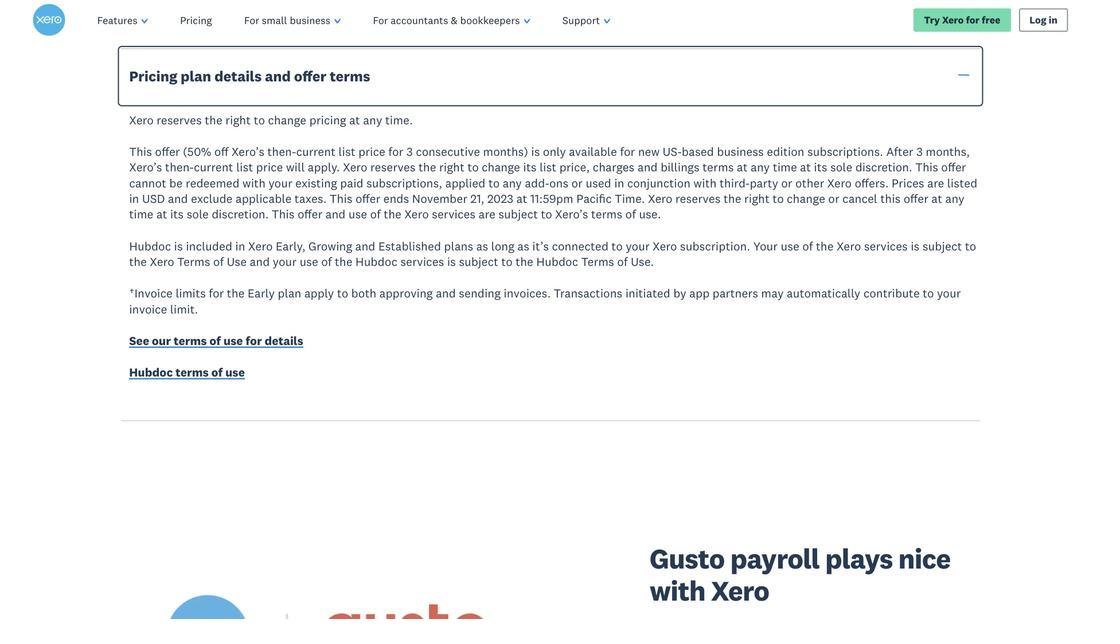 Task type: locate. For each thing, give the bounding box(es) containing it.
sole down exclude
[[187, 207, 209, 222]]

terms inside dropdown button
[[330, 67, 370, 85]]

0 vertical spatial sole
[[831, 160, 853, 175]]

and down new
[[638, 160, 658, 175]]

use up hubdoc terms of use
[[224, 333, 243, 348]]

pricing inside pricing plan details and offer terms dropdown button
[[129, 67, 178, 85]]

price up paid on the left top of page
[[359, 144, 386, 159]]

0 vertical spatial details
[[215, 67, 262, 85]]

use down see our terms of use for details link
[[225, 365, 245, 380]]

for inside dropdown button
[[373, 13, 388, 27]]

reserves down billings
[[676, 191, 721, 206]]

for accountants & bookkeepers button
[[357, 0, 547, 40]]

business right small
[[290, 13, 330, 27]]

0 horizontal spatial as
[[477, 239, 488, 254]]

at down usd
[[156, 207, 167, 222]]

services inside this offer (50% off xero's then-current list price for 3 consecutive months) is only available for new us-based business edition subscriptions. after 3 months, xero's then-current list price will apply. xero reserves the right to change its list price, charges and billings terms at any time at its sole discretion. this offer cannot be redeemed with your existing paid subscriptions, applied to any add-ons or used in conjunction with third-party or other xero offers. prices are listed in usd and exclude applicable taxes. this offer ends november 21, 2023 at 11:59pm pacific time. xero reserves the right to change or cancel this offer at any time at its sole discretion. this offer and use of the xero services are subject to xero's terms of use.
[[432, 207, 476, 222]]

hubdoc
[[129, 239, 171, 254], [356, 254, 398, 269], [537, 254, 579, 269], [129, 365, 173, 380]]

by
[[674, 286, 687, 301]]

1 horizontal spatial are
[[928, 176, 945, 191]]

0 horizontal spatial sole
[[187, 207, 209, 222]]

your up use.
[[626, 239, 650, 254]]

contribute
[[864, 286, 920, 301]]

1 vertical spatial xero's
[[129, 160, 162, 175]]

of down subscriptions,
[[370, 207, 381, 222]]

as left long
[[477, 239, 488, 254]]

of
[[370, 207, 381, 222], [626, 207, 636, 222], [803, 239, 813, 254], [213, 254, 224, 269], [321, 254, 332, 269], [618, 254, 628, 269], [210, 333, 221, 348], [211, 365, 223, 380]]

1 vertical spatial services
[[865, 239, 908, 254]]

the down third-
[[724, 191, 742, 206]]

listed
[[948, 176, 978, 191]]

plan
[[181, 67, 211, 85], [278, 286, 301, 301]]

1 horizontal spatial price
[[359, 144, 386, 159]]

1 horizontal spatial reserves
[[371, 160, 416, 175]]

11:59pm
[[531, 191, 574, 206]]

subject inside this offer (50% off xero's then-current list price for 3 consecutive months) is only available for new us-based business edition subscriptions. after 3 months, xero's then-current list price will apply. xero reserves the right to change its list price, charges and billings terms at any time at its sole discretion. this offer cannot be redeemed with your existing paid subscriptions, applied to any add-ons or used in conjunction with third-party or other xero offers. prices are listed in usd and exclude applicable taxes. this offer ends november 21, 2023 at 11:59pm pacific time. xero reserves the right to change or cancel this offer at any time at its sole discretion. this offer and use of the xero services are subject to xero's terms of use.
[[499, 207, 538, 222]]

any
[[363, 113, 382, 127], [751, 160, 770, 175], [503, 176, 522, 191], [946, 191, 965, 206]]

1 vertical spatial then-
[[165, 160, 194, 175]]

for left free
[[966, 14, 980, 26]]

0 horizontal spatial pricing
[[129, 67, 178, 85]]

at
[[349, 113, 360, 127], [737, 160, 748, 175], [800, 160, 811, 175], [517, 191, 528, 206], [932, 191, 943, 206], [156, 207, 167, 222]]

2 vertical spatial change
[[787, 191, 826, 206]]

in inside hubdoc is included in xero early, growing and established plans as long as it's connected to your xero subscription. your use of the xero services is subject to the xero terms of use and your use of the hubdoc services is subject to the hubdoc terms of use.
[[235, 239, 245, 254]]

for right limits
[[209, 286, 224, 301]]

0 vertical spatial business
[[290, 13, 330, 27]]

0 horizontal spatial its
[[170, 207, 184, 222]]

your inside †invoice limits for the early plan apply to both approving and sending invoices. transactions initiated by app partners may automatically contribute to your invoice limit.
[[938, 286, 961, 301]]

list
[[339, 144, 356, 159], [236, 160, 253, 175], [540, 160, 557, 175]]

may
[[762, 286, 784, 301]]

to
[[254, 113, 265, 127], [468, 160, 479, 175], [489, 176, 500, 191], [773, 191, 784, 206], [541, 207, 552, 222], [612, 239, 623, 254], [966, 239, 977, 254], [502, 254, 513, 269], [337, 286, 348, 301], [923, 286, 935, 301]]

terms right our
[[174, 333, 207, 348]]

for up charges
[[620, 144, 635, 159]]

0 horizontal spatial for
[[244, 13, 259, 27]]

0 vertical spatial subject
[[499, 207, 538, 222]]

then- up will
[[268, 144, 296, 159]]

use.
[[639, 207, 661, 222]]

add-
[[525, 176, 550, 191]]

1 horizontal spatial xero's
[[232, 144, 265, 159]]

paid
[[340, 176, 364, 191]]

terms down "included" on the left top of the page
[[177, 254, 210, 269]]

2 vertical spatial subject
[[459, 254, 499, 269]]

xero's down 11:59pm
[[555, 207, 588, 222]]

for inside dropdown button
[[244, 13, 259, 27]]

services down "november"
[[432, 207, 476, 222]]

with
[[243, 176, 266, 191], [694, 176, 717, 191], [650, 574, 706, 609]]

only
[[543, 144, 566, 159]]

use inside this offer (50% off xero's then-current list price for 3 consecutive months) is only available for new us-based business edition subscriptions. after 3 months, xero's then-current list price will apply. xero reserves the right to change its list price, charges and billings terms at any time at its sole discretion. this offer cannot be redeemed with your existing paid subscriptions, applied to any add-ons or used in conjunction with third-party or other xero offers. prices are listed in usd and exclude applicable taxes. this offer ends november 21, 2023 at 11:59pm pacific time. xero reserves the right to change or cancel this offer at any time at its sole discretion. this offer and use of the xero services are subject to xero's terms of use.
[[349, 207, 367, 222]]

offer down taxes. at the top left of page
[[298, 207, 323, 222]]

2 for from the left
[[373, 13, 388, 27]]

0 vertical spatial change
[[268, 113, 307, 127]]

are left listed
[[928, 176, 945, 191]]

hubdoc is included in xero early, growing and established plans as long as it's connected to your xero subscription. your use of the xero services is subject to the xero terms of use and your use of the hubdoc services is subject to the hubdoc terms of use.
[[129, 239, 977, 269]]

your down will
[[269, 176, 293, 191]]

gusto
[[650, 541, 725, 576]]

0 horizontal spatial right
[[226, 113, 251, 127]]

the
[[205, 113, 223, 127], [419, 160, 436, 175], [724, 191, 742, 206], [384, 207, 402, 222], [816, 239, 834, 254], [129, 254, 147, 269], [335, 254, 353, 269], [516, 254, 534, 269], [227, 286, 245, 301]]

3 up subscriptions,
[[407, 144, 413, 159]]

used
[[586, 176, 612, 191]]

2 vertical spatial reserves
[[676, 191, 721, 206]]

for left small
[[244, 13, 259, 27]]

the down it's on the left of page
[[516, 254, 534, 269]]

0 vertical spatial are
[[928, 176, 945, 191]]

change down the months)
[[482, 160, 520, 175]]

for inside try xero for free link
[[966, 14, 980, 26]]

details up xero reserves the right to change pricing at any time.
[[215, 67, 262, 85]]

2 horizontal spatial reserves
[[676, 191, 721, 206]]

for down time.
[[389, 144, 404, 159]]

2 vertical spatial services
[[401, 254, 444, 269]]

months)
[[483, 144, 528, 159]]

use right your
[[781, 239, 800, 254]]

0 horizontal spatial business
[[290, 13, 330, 27]]

terms down pacific at top right
[[591, 207, 623, 222]]

1 vertical spatial time
[[129, 207, 153, 222]]

2023
[[488, 191, 514, 206]]

0 vertical spatial pricing
[[180, 13, 212, 27]]

1 horizontal spatial business
[[717, 144, 764, 159]]

0 horizontal spatial details
[[215, 67, 262, 85]]

1 vertical spatial pricing
[[129, 67, 178, 85]]

consecutive
[[416, 144, 480, 159]]

terms up pricing
[[330, 67, 370, 85]]

0 horizontal spatial then-
[[165, 160, 194, 175]]

for left accountants on the top left
[[373, 13, 388, 27]]

0 vertical spatial plan
[[181, 67, 211, 85]]

1 vertical spatial plan
[[278, 286, 301, 301]]

1 vertical spatial business
[[717, 144, 764, 159]]

xero's up the cannot
[[129, 160, 162, 175]]

with inside gusto payroll plays nice with xero
[[650, 574, 706, 609]]

discretion. down applicable
[[212, 207, 269, 222]]

for small business
[[244, 13, 330, 27]]

terms
[[330, 67, 370, 85], [703, 160, 734, 175], [591, 207, 623, 222], [174, 333, 207, 348], [176, 365, 209, 380]]

1 vertical spatial discretion.
[[212, 207, 269, 222]]

xero's right the off
[[232, 144, 265, 159]]

for for for small business
[[244, 13, 259, 27]]

plays
[[826, 541, 893, 576]]

is
[[531, 144, 540, 159], [174, 239, 183, 254], [911, 239, 920, 254], [447, 254, 456, 269]]

features
[[97, 13, 138, 27]]

is left only
[[531, 144, 540, 159]]

0 horizontal spatial or
[[572, 176, 583, 191]]

services
[[432, 207, 476, 222], [865, 239, 908, 254], [401, 254, 444, 269]]

1 horizontal spatial list
[[339, 144, 356, 159]]

right up the off
[[226, 113, 251, 127]]

pricing for pricing
[[180, 13, 212, 27]]

time down usd
[[129, 207, 153, 222]]

and inside †invoice limits for the early plan apply to both approving and sending invoices. transactions initiated by app partners may automatically contribute to your invoice limit.
[[436, 286, 456, 301]]

sole down subscriptions.
[[831, 160, 853, 175]]

2 horizontal spatial change
[[787, 191, 826, 206]]

or left cancel
[[829, 191, 840, 206]]

pricing for pricing plan details and offer terms
[[129, 67, 178, 85]]

for inside †invoice limits for the early plan apply to both approving and sending invoices. transactions initiated by app partners may automatically contribute to your invoice limit.
[[209, 286, 224, 301]]

and left 'sending'
[[436, 286, 456, 301]]

other
[[796, 176, 825, 191]]

1 horizontal spatial details
[[265, 333, 303, 348]]

this
[[129, 144, 152, 159], [916, 160, 939, 175], [330, 191, 353, 206], [272, 207, 295, 222]]

0 vertical spatial price
[[359, 144, 386, 159]]

1 horizontal spatial 3
[[917, 144, 923, 159]]

of down see our terms of use for details link
[[211, 365, 223, 380]]

right down the consecutive
[[439, 160, 465, 175]]

for down the early
[[246, 333, 262, 348]]

november
[[412, 191, 468, 206]]

this up prices
[[916, 160, 939, 175]]

see
[[129, 333, 149, 348]]

0 vertical spatial services
[[432, 207, 476, 222]]

offers.
[[855, 176, 889, 191]]

or down price,
[[572, 176, 583, 191]]

hubdoc down our
[[129, 365, 173, 380]]

1 horizontal spatial change
[[482, 160, 520, 175]]

0 horizontal spatial time
[[129, 207, 153, 222]]

and
[[265, 67, 291, 85], [638, 160, 658, 175], [168, 191, 188, 206], [326, 207, 346, 222], [355, 239, 376, 254], [250, 254, 270, 269], [436, 286, 456, 301]]

offer up pricing
[[294, 67, 327, 85]]

in up use
[[235, 239, 245, 254]]

then-
[[268, 144, 296, 159], [165, 160, 194, 175]]

reserves up subscriptions,
[[371, 160, 416, 175]]

3
[[407, 144, 413, 159], [917, 144, 923, 159]]

its up the other
[[814, 160, 828, 175]]

apply
[[304, 286, 334, 301]]

pricing inside the pricing link
[[180, 13, 212, 27]]

right down party
[[745, 191, 770, 206]]

conjunction
[[628, 176, 691, 191]]

long
[[491, 239, 515, 254]]

your inside this offer (50% off xero's then-current list price for 3 consecutive months) is only available for new us-based business edition subscriptions. after 3 months, xero's then-current list price will apply. xero reserves the right to change its list price, charges and billings terms at any time at its sole discretion. this offer cannot be redeemed with your existing paid subscriptions, applied to any add-ons or used in conjunction with third-party or other xero offers. prices are listed in usd and exclude applicable taxes. this offer ends november 21, 2023 at 11:59pm pacific time. xero reserves the right to change or cancel this offer at any time at its sole discretion. this offer and use of the xero services are subject to xero's terms of use.
[[269, 176, 293, 191]]

business inside dropdown button
[[290, 13, 330, 27]]

1 vertical spatial current
[[194, 160, 233, 175]]

plan down the pricing link
[[181, 67, 211, 85]]

will
[[286, 160, 305, 175]]

list up apply.
[[339, 144, 356, 159]]

this down paid on the left top of page
[[330, 191, 353, 206]]

its down the be
[[170, 207, 184, 222]]

reserves up the (50%
[[157, 113, 202, 127]]

1 vertical spatial subject
[[923, 239, 962, 254]]

change
[[268, 113, 307, 127], [482, 160, 520, 175], [787, 191, 826, 206]]

0 horizontal spatial plan
[[181, 67, 211, 85]]

business up third-
[[717, 144, 764, 159]]

pricing plan details and offer terms
[[129, 67, 370, 85]]

are down 21,
[[479, 207, 496, 222]]

0 horizontal spatial discretion.
[[212, 207, 269, 222]]

0 vertical spatial current
[[296, 144, 336, 159]]

2 horizontal spatial right
[[745, 191, 770, 206]]

0 horizontal spatial 3
[[407, 144, 413, 159]]

of down time.
[[626, 207, 636, 222]]

0 vertical spatial xero's
[[232, 144, 265, 159]]

1 vertical spatial price
[[256, 160, 283, 175]]

1 horizontal spatial then-
[[268, 144, 296, 159]]

1 for from the left
[[244, 13, 259, 27]]

invoices.
[[504, 286, 551, 301]]

1 vertical spatial right
[[439, 160, 465, 175]]

2 as from the left
[[518, 239, 530, 254]]

price left will
[[256, 160, 283, 175]]

discretion. up offers.
[[856, 160, 913, 175]]

1 horizontal spatial pricing
[[180, 13, 212, 27]]

the down the growing
[[335, 254, 353, 269]]

1 horizontal spatial for
[[373, 13, 388, 27]]

services down the established
[[401, 254, 444, 269]]

xero reserves the right to change pricing at any time.
[[129, 113, 413, 127]]

as left it's on the left of page
[[518, 239, 530, 254]]

hubdoc up †invoice
[[129, 239, 171, 254]]

or
[[572, 176, 583, 191], [782, 176, 793, 191], [829, 191, 840, 206]]

current up redeemed
[[194, 160, 233, 175]]

of right your
[[803, 239, 813, 254]]

approving
[[380, 286, 433, 301]]

0 horizontal spatial reserves
[[157, 113, 202, 127]]

included
[[186, 239, 232, 254]]

1 vertical spatial details
[[265, 333, 303, 348]]

offer down months,
[[942, 160, 967, 175]]

†invoice
[[129, 286, 173, 301]]

the inside †invoice limits for the early plan apply to both approving and sending invoices. transactions initiated by app partners may automatically contribute to your invoice limit.
[[227, 286, 245, 301]]

2 terms from the left
[[582, 254, 615, 269]]

0 horizontal spatial are
[[479, 207, 496, 222]]

plans
[[444, 239, 474, 254]]

transactions
[[554, 286, 623, 301]]

existing
[[296, 176, 337, 191]]

in
[[1049, 14, 1058, 26], [615, 176, 625, 191], [129, 191, 139, 206], [235, 239, 245, 254]]

2 horizontal spatial or
[[829, 191, 840, 206]]

limit.
[[170, 302, 198, 317]]

at right "this"
[[932, 191, 943, 206]]

applied
[[446, 176, 486, 191]]

features button
[[81, 0, 164, 40]]

1 horizontal spatial terms
[[582, 254, 615, 269]]

time.
[[385, 113, 413, 127]]

1 3 from the left
[[407, 144, 413, 159]]

is up contribute
[[911, 239, 920, 254]]

discretion.
[[856, 160, 913, 175], [212, 207, 269, 222]]

1 vertical spatial reserves
[[371, 160, 416, 175]]

0 vertical spatial reserves
[[157, 113, 202, 127]]

1 horizontal spatial subject
[[499, 207, 538, 222]]

partners
[[713, 286, 759, 301]]

and up xero reserves the right to change pricing at any time.
[[265, 67, 291, 85]]

1 horizontal spatial discretion.
[[856, 160, 913, 175]]

at up the other
[[800, 160, 811, 175]]

1 horizontal spatial time
[[773, 160, 797, 175]]

0 horizontal spatial terms
[[177, 254, 210, 269]]

for
[[966, 14, 980, 26], [389, 144, 404, 159], [620, 144, 635, 159], [209, 286, 224, 301], [246, 333, 262, 348]]

established
[[379, 239, 441, 254]]

1 horizontal spatial as
[[518, 239, 530, 254]]

or right party
[[782, 176, 793, 191]]

0 vertical spatial then-
[[268, 144, 296, 159]]

then- up the be
[[165, 160, 194, 175]]

change down the other
[[787, 191, 826, 206]]

are
[[928, 176, 945, 191], [479, 207, 496, 222]]

1 horizontal spatial plan
[[278, 286, 301, 301]]

2 vertical spatial xero's
[[555, 207, 588, 222]]



Task type: describe. For each thing, give the bounding box(es) containing it.
us-
[[663, 144, 682, 159]]

2 horizontal spatial subject
[[923, 239, 962, 254]]

pricing plan details and offer terms element
[[110, 104, 992, 422]]

at up third-
[[737, 160, 748, 175]]

hubdoc terms of use link
[[129, 365, 245, 383]]

†invoice limits for the early plan apply to both approving and sending invoices. transactions initiated by app partners may automatically contribute to your invoice limit.
[[129, 286, 961, 317]]

terms up third-
[[703, 160, 734, 175]]

new
[[638, 144, 660, 159]]

details inside "element"
[[265, 333, 303, 348]]

time.
[[615, 191, 645, 206]]

0 vertical spatial right
[[226, 113, 251, 127]]

free
[[982, 14, 1001, 26]]

and down taxes. at the top left of page
[[326, 207, 346, 222]]

offer down paid on the left top of page
[[356, 191, 381, 206]]

of left use.
[[618, 254, 628, 269]]

is left "included" on the left top of the page
[[174, 239, 183, 254]]

&
[[451, 13, 458, 27]]

this up the cannot
[[129, 144, 152, 159]]

and inside dropdown button
[[265, 67, 291, 85]]

ends
[[384, 191, 409, 206]]

and down the be
[[168, 191, 188, 206]]

use down early,
[[300, 254, 318, 269]]

months,
[[926, 144, 970, 159]]

1 vertical spatial change
[[482, 160, 520, 175]]

edition
[[767, 144, 805, 159]]

1 as from the left
[[477, 239, 488, 254]]

any up 2023
[[503, 176, 522, 191]]

this
[[881, 191, 901, 206]]

xero inside gusto payroll plays nice with xero
[[711, 574, 770, 609]]

both
[[351, 286, 377, 301]]

0 vertical spatial discretion.
[[856, 160, 913, 175]]

after
[[887, 144, 914, 159]]

plan inside †invoice limits for the early plan apply to both approving and sending invoices. transactions initiated by app partners may automatically contribute to your invoice limit.
[[278, 286, 301, 301]]

use.
[[631, 254, 654, 269]]

bookkeepers
[[460, 13, 520, 27]]

of up hubdoc terms of use
[[210, 333, 221, 348]]

details inside dropdown button
[[215, 67, 262, 85]]

2 3 from the left
[[917, 144, 923, 159]]

1 vertical spatial are
[[479, 207, 496, 222]]

hubdoc up "both"
[[356, 254, 398, 269]]

your
[[754, 239, 778, 254]]

0 horizontal spatial price
[[256, 160, 283, 175]]

subscriptions,
[[367, 176, 443, 191]]

in down charges
[[615, 176, 625, 191]]

connected
[[552, 239, 609, 254]]

the up the off
[[205, 113, 223, 127]]

for inside see our terms of use for details link
[[246, 333, 262, 348]]

this down applicable
[[272, 207, 295, 222]]

1 horizontal spatial its
[[523, 160, 537, 175]]

see our terms of use for details link
[[129, 333, 303, 351]]

in left usd
[[129, 191, 139, 206]]

log in link
[[1020, 8, 1069, 32]]

redeemed
[[186, 176, 240, 191]]

ons
[[550, 176, 569, 191]]

subscription.
[[680, 239, 751, 254]]

xero and gusto brands image
[[121, 534, 540, 620]]

and right use
[[250, 254, 270, 269]]

pricing plan details and offer terms button
[[121, 48, 980, 104]]

invoice
[[129, 302, 167, 317]]

is inside this offer (50% off xero's then-current list price for 3 consecutive months) is only available for new us-based business edition subscriptions. after 3 months, xero's then-current list price will apply. xero reserves the right to change its list price, charges and billings terms at any time at its sole discretion. this offer cannot be redeemed with your existing paid subscriptions, applied to any add-ons or used in conjunction with third-party or other xero offers. prices are listed in usd and exclude applicable taxes. this offer ends november 21, 2023 at 11:59pm pacific time. xero reserves the right to change or cancel this offer at any time at its sole discretion. this offer and use of the xero services are subject to xero's terms of use.
[[531, 144, 540, 159]]

try xero for free link
[[914, 8, 1011, 32]]

offer down prices
[[904, 191, 929, 206]]

offer left the (50%
[[155, 144, 180, 159]]

terms down see our terms of use for details link
[[176, 365, 209, 380]]

nice
[[899, 541, 951, 576]]

sending
[[459, 286, 501, 301]]

log in
[[1030, 14, 1058, 26]]

small
[[262, 13, 287, 27]]

2 horizontal spatial list
[[540, 160, 557, 175]]

business inside this offer (50% off xero's then-current list price for 3 consecutive months) is only available for new us-based business edition subscriptions. after 3 months, xero's then-current list price will apply. xero reserves the right to change its list price, charges and billings terms at any time at its sole discretion. this offer cannot be redeemed with your existing paid subscriptions, applied to any add-ons or used in conjunction with third-party or other xero offers. prices are listed in usd and exclude applicable taxes. this offer ends november 21, 2023 at 11:59pm pacific time. xero reserves the right to change or cancel this offer at any time at its sole discretion. this offer and use of the xero services are subject to xero's terms of use.
[[717, 144, 764, 159]]

pacific
[[577, 191, 612, 206]]

1 vertical spatial sole
[[187, 207, 209, 222]]

try
[[925, 14, 940, 26]]

(50%
[[183, 144, 211, 159]]

of left use
[[213, 254, 224, 269]]

2 vertical spatial right
[[745, 191, 770, 206]]

our
[[152, 333, 171, 348]]

1 horizontal spatial or
[[782, 176, 793, 191]]

the up †invoice
[[129, 254, 147, 269]]

billings
[[661, 160, 700, 175]]

support
[[563, 13, 600, 27]]

apply.
[[308, 160, 340, 175]]

be
[[169, 176, 183, 191]]

third-
[[720, 176, 750, 191]]

and right the growing
[[355, 239, 376, 254]]

2 horizontal spatial its
[[814, 160, 828, 175]]

price,
[[560, 160, 590, 175]]

for accountants & bookkeepers
[[373, 13, 520, 27]]

charges
[[593, 160, 635, 175]]

applicable
[[236, 191, 292, 206]]

prices
[[892, 176, 925, 191]]

0 horizontal spatial list
[[236, 160, 253, 175]]

any left time.
[[363, 113, 382, 127]]

any down listed
[[946, 191, 965, 206]]

party
[[750, 176, 779, 191]]

2 horizontal spatial xero's
[[555, 207, 588, 222]]

try xero for free
[[925, 14, 1001, 26]]

subscriptions.
[[808, 144, 884, 159]]

early
[[248, 286, 275, 301]]

cancel
[[843, 191, 878, 206]]

1 horizontal spatial right
[[439, 160, 465, 175]]

xero homepage image
[[33, 4, 65, 36]]

the up automatically
[[816, 239, 834, 254]]

for small business button
[[228, 0, 357, 40]]

0 vertical spatial time
[[773, 160, 797, 175]]

1 horizontal spatial current
[[296, 144, 336, 159]]

at right pricing
[[349, 113, 360, 127]]

the down the ends
[[384, 207, 402, 222]]

pricing
[[310, 113, 346, 127]]

gusto payroll plays nice with xero
[[650, 541, 951, 609]]

any up party
[[751, 160, 770, 175]]

limits
[[176, 286, 206, 301]]

see our terms of use for details
[[129, 333, 303, 348]]

0 horizontal spatial change
[[268, 113, 307, 127]]

is down plans
[[447, 254, 456, 269]]

at right 2023
[[517, 191, 528, 206]]

cannot
[[129, 176, 166, 191]]

payroll
[[731, 541, 820, 576]]

use
[[227, 254, 247, 269]]

1 horizontal spatial sole
[[831, 160, 853, 175]]

plan inside dropdown button
[[181, 67, 211, 85]]

0 horizontal spatial xero's
[[129, 160, 162, 175]]

accountants
[[391, 13, 448, 27]]

your down early,
[[273, 254, 297, 269]]

of down the growing
[[321, 254, 332, 269]]

for for for accountants & bookkeepers
[[373, 13, 388, 27]]

the down the consecutive
[[419, 160, 436, 175]]

hubdoc terms of use
[[129, 365, 245, 380]]

taxes.
[[295, 191, 327, 206]]

available
[[569, 144, 617, 159]]

hubdoc down it's on the left of page
[[537, 254, 579, 269]]

in right log
[[1049, 14, 1058, 26]]

offer inside dropdown button
[[294, 67, 327, 85]]

off
[[214, 144, 229, 159]]

early,
[[276, 239, 306, 254]]

21,
[[471, 191, 485, 206]]

usd
[[142, 191, 165, 206]]

exclude
[[191, 191, 233, 206]]

pricing link
[[164, 0, 228, 40]]

initiated
[[626, 286, 671, 301]]

0 horizontal spatial subject
[[459, 254, 499, 269]]

1 terms from the left
[[177, 254, 210, 269]]

0 horizontal spatial current
[[194, 160, 233, 175]]



Task type: vqa. For each thing, say whether or not it's contained in the screenshot.
R's Disclosure
no



